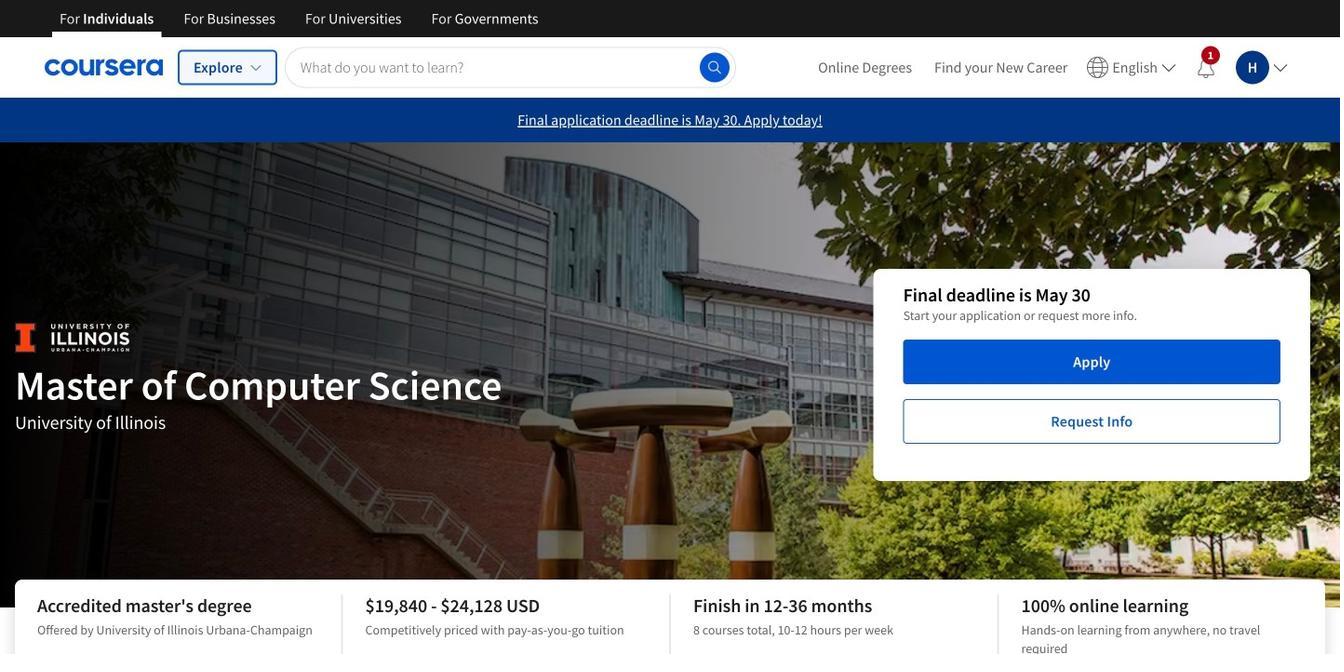 Task type: describe. For each thing, give the bounding box(es) containing it.
university of illinois logo image
[[15, 315, 129, 361]]

What do you want to learn? text field
[[285, 47, 736, 88]]

coursera image
[[45, 53, 163, 82]]



Task type: locate. For each thing, give the bounding box(es) containing it.
None search field
[[285, 47, 736, 88]]

banner navigation
[[45, 0, 554, 37]]

menu
[[807, 37, 1296, 98]]



Task type: vqa. For each thing, say whether or not it's contained in the screenshot.
Problem
no



